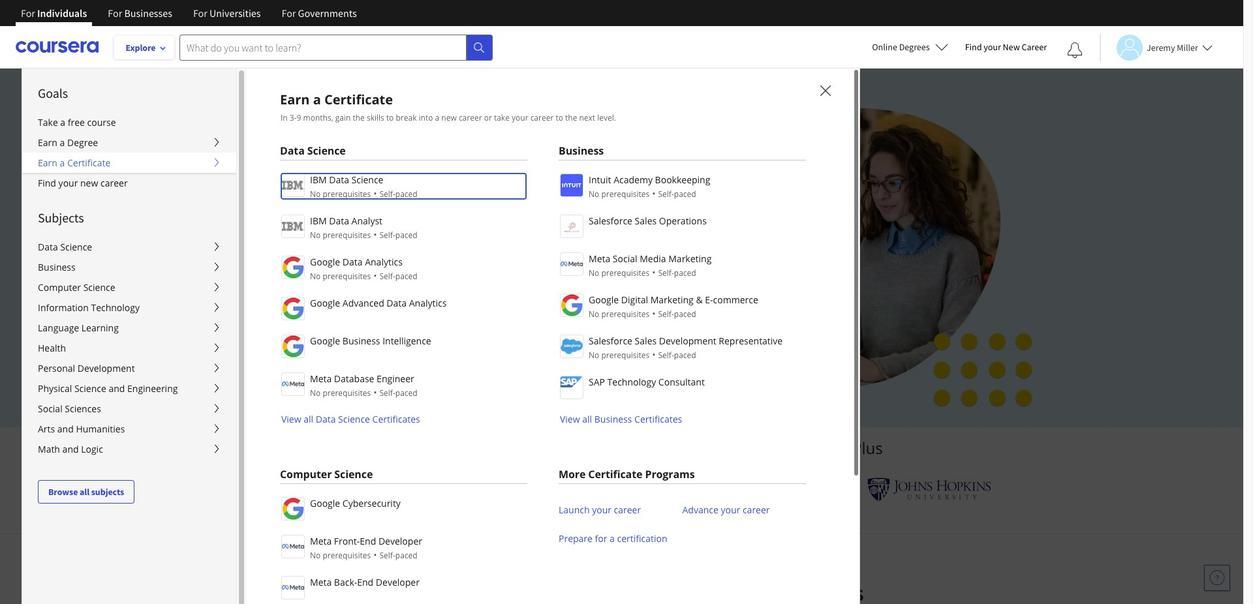 Task type: vqa. For each thing, say whether or not it's contained in the screenshot.
No inside Salesforce Sales Development Representative No prerequisites • Self-paced
yes



Task type: describe. For each thing, give the bounding box(es) containing it.
prerequisites inside meta front-end developer no prerequisites • self-paced
[[323, 550, 371, 561]]

no inside google digital marketing & e-commerce no prerequisites • self-paced
[[589, 309, 600, 320]]

intelligence
[[383, 335, 431, 347]]

and left logic
[[62, 443, 79, 456]]

projects,
[[243, 206, 301, 225]]

career
[[1022, 41, 1047, 53]]

What do you want to learn? text field
[[180, 34, 467, 60]]

world-
[[425, 183, 468, 203]]

computer science inside earn a certificate menu item
[[280, 467, 373, 482]]

science down subjects
[[60, 241, 92, 253]]

computer inside dropdown button
[[38, 281, 81, 294]]

show notifications image
[[1067, 42, 1083, 58]]

gain
[[335, 112, 351, 123]]

meta back-end developer
[[310, 576, 420, 589]]

certificate for earn a certificate in 3-9 months, gain the skills to break into a new career or take your career to the next level.
[[324, 91, 393, 108]]

degrees
[[899, 41, 930, 53]]

google business intelligence link
[[280, 334, 527, 358]]

computer science button
[[22, 277, 236, 298]]

find for find your new career
[[965, 41, 982, 53]]

and up more certificate programs
[[631, 437, 659, 459]]

for businesses
[[108, 7, 172, 20]]

your inside earn a certificate in 3-9 months, gain the skills to break into a new career or take your career to the next level.
[[512, 112, 529, 123]]

day inside button
[[298, 323, 314, 336]]

science down meta database engineer no prerequisites • self-paced
[[338, 413, 370, 426]]

meta for meta database engineer
[[310, 373, 332, 385]]

personal development
[[38, 362, 135, 375]]

sap
[[589, 376, 605, 388]]

google cybersecurity
[[310, 497, 401, 510]]

analyst
[[352, 215, 383, 227]]

your for advance your career
[[721, 504, 741, 516]]

more
[[559, 467, 586, 482]]

paced inside salesforce sales development representative no prerequisites • self-paced
[[674, 350, 696, 361]]

partnername logo image inside meta back-end developer link
[[281, 576, 305, 600]]

partnername logo image inside salesforce sales operations link
[[560, 215, 584, 238]]

business down next
[[559, 144, 604, 158]]

2 horizontal spatial to
[[556, 112, 563, 123]]

and inside unlimited access to 7,000+ world-class courses, hands-on projects, and job-ready certificate programs—all included in your subscription
[[304, 206, 330, 225]]

access
[[312, 183, 356, 203]]

and down personal development popup button
[[109, 383, 125, 395]]

find for find your new career
[[38, 177, 56, 189]]

university of michigan image
[[612, 472, 646, 508]]

data science inside earn a certificate menu item
[[280, 144, 346, 158]]

hands-
[[563, 183, 609, 203]]

courses,
[[504, 183, 559, 203]]

duke university image
[[396, 478, 457, 499]]

language
[[38, 322, 79, 334]]

guarantee
[[416, 353, 463, 366]]

developer for meta front-end developer no prerequisites • self-paced
[[379, 535, 422, 548]]

prerequisites inside intuit academy bookkeeping no prerequisites • self-paced
[[602, 189, 650, 200]]

your for find your new career
[[984, 41, 1001, 53]]

in
[[630, 206, 643, 225]]

self- inside ibm data analyst no prerequisites • self-paced
[[380, 230, 395, 241]]

meta inside meta back-end developer link
[[310, 576, 332, 589]]

career right take
[[531, 112, 554, 123]]

self- inside ibm data science no prerequisites • self-paced
[[380, 189, 395, 200]]

career left take
[[459, 112, 482, 123]]

data down 3-
[[280, 144, 305, 158]]

data inside the google advanced data analytics link
[[387, 297, 407, 309]]

for for businesses
[[108, 7, 122, 20]]

goals
[[38, 85, 68, 101]]

arts
[[38, 423, 55, 435]]

digital
[[621, 294, 648, 306]]

subjects
[[38, 210, 84, 226]]

earn a certificate
[[38, 157, 111, 169]]

earn for earn a certificate
[[38, 157, 57, 169]]

logic
[[81, 443, 103, 456]]

ready
[[359, 206, 397, 225]]

language learning
[[38, 322, 119, 334]]

/year
[[276, 353, 300, 366]]

&
[[696, 294, 703, 306]]

paced inside ibm data analyst no prerequisites • self-paced
[[395, 230, 418, 241]]

certification
[[617, 533, 668, 545]]

google for google digital marketing & e-commerce no prerequisites • self-paced
[[589, 294, 619, 306]]

marketing inside meta social media marketing no prerequisites • self-paced
[[669, 253, 712, 265]]

for for universities
[[193, 7, 208, 20]]

• inside meta front-end developer no prerequisites • self-paced
[[374, 549, 377, 561]]

social sciences
[[38, 403, 101, 415]]

social sciences button
[[22, 399, 236, 419]]

for for individuals
[[21, 7, 35, 20]]

• inside the google data analytics no prerequisites • self-paced
[[374, 270, 377, 282]]

all for data science
[[304, 413, 313, 426]]

partnername logo image inside sap technology consultant link
[[560, 376, 584, 400]]

• inside google digital marketing & e-commerce no prerequisites • self-paced
[[652, 307, 656, 320]]

data inside data science popup button
[[38, 241, 58, 253]]

prepare
[[559, 533, 593, 545]]

academy
[[614, 174, 653, 186]]

information technology
[[38, 302, 140, 314]]

0 vertical spatial with
[[303, 353, 323, 366]]

science down personal development
[[74, 383, 106, 395]]

social inside popup button
[[38, 403, 62, 415]]

business up universities
[[595, 413, 632, 426]]

1 the from the left
[[353, 112, 365, 123]]

start
[[264, 323, 287, 336]]

commerce
[[713, 294, 758, 306]]

no inside salesforce sales development representative no prerequisites • self-paced
[[589, 350, 600, 361]]

marketing inside google digital marketing & e-commerce no prerequisites • self-paced
[[651, 294, 694, 306]]

career inside explore menu element
[[101, 177, 128, 189]]

launch your career
[[559, 504, 641, 516]]

google image
[[499, 478, 569, 502]]

earn a degree
[[38, 136, 98, 149]]

anytime
[[330, 293, 368, 305]]

business button
[[22, 257, 236, 277]]

no inside the google data analytics no prerequisites • self-paced
[[310, 271, 321, 282]]

• inside ibm data science no prerequisites • self-paced
[[374, 187, 377, 200]]

online degrees
[[872, 41, 930, 53]]

personal
[[38, 362, 75, 375]]

new inside earn a certificate in 3-9 months, gain the skills to break into a new career or take your career to the next level.
[[442, 112, 457, 123]]

skills
[[367, 112, 384, 123]]

no inside meta social media marketing no prerequisites • self-paced
[[589, 268, 600, 279]]

meta for meta front-end developer
[[310, 535, 332, 548]]

technology for sap
[[608, 376, 656, 388]]

data down database
[[316, 413, 336, 426]]

coursera plus image
[[243, 123, 442, 142]]

certificate for earn a certificate
[[67, 157, 111, 169]]

earn a certificate group
[[22, 68, 1253, 605]]

launch your career link
[[559, 496, 641, 525]]

self- inside the google data analytics no prerequisites • self-paced
[[380, 271, 395, 282]]

math
[[38, 443, 60, 456]]

trial
[[338, 323, 359, 336]]

technology for information
[[91, 302, 140, 314]]

sas image
[[688, 480, 737, 500]]

sales for operations
[[635, 215, 657, 227]]

a for earn a certificate
[[60, 157, 65, 169]]

7,000+
[[377, 183, 422, 203]]

$59
[[243, 293, 259, 305]]

your for find your new career
[[58, 177, 78, 189]]

self- inside google digital marketing & e-commerce no prerequisites • self-paced
[[658, 309, 674, 320]]

individuals
[[37, 7, 87, 20]]

back
[[392, 353, 414, 366]]

browse
[[48, 486, 78, 498]]

start 7-day free trial
[[264, 323, 359, 336]]

• inside salesforce sales development representative no prerequisites • self-paced
[[652, 349, 656, 361]]

• inside ibm data analyst no prerequisites • self-paced
[[374, 228, 377, 241]]

university of illinois at urbana-champaign image
[[252, 480, 354, 500]]

companies
[[663, 437, 742, 459]]

1 horizontal spatial to
[[386, 112, 394, 123]]

advance
[[683, 504, 719, 516]]

or inside earn a certificate in 3-9 months, gain the skills to break into a new career or take your career to the next level.
[[484, 112, 492, 123]]

data inside ibm data analyst no prerequisites • self-paced
[[329, 215, 349, 227]]

google for google cybersecurity
[[310, 497, 340, 510]]

view all business certificates link
[[559, 413, 682, 426]]

3-
[[290, 112, 297, 123]]

businesses
[[124, 7, 172, 20]]

google digital marketing & e-commerce no prerequisites • self-paced
[[589, 294, 758, 320]]

banner navigation
[[10, 0, 367, 36]]

prerequisites inside ibm data science no prerequisites • self-paced
[[323, 189, 371, 200]]

2 the from the left
[[565, 112, 577, 123]]

no inside ibm data science no prerequisites • self-paced
[[310, 189, 321, 200]]

free
[[68, 116, 85, 129]]

leading universities and companies with coursera plus
[[482, 437, 883, 459]]

science up google cybersecurity
[[334, 467, 373, 482]]

ibm for ibm data analyst
[[310, 215, 327, 227]]

salesforce sales development representative no prerequisites • self-paced
[[589, 335, 783, 361]]

self- inside meta database engineer no prerequisites • self-paced
[[380, 388, 395, 399]]

sciences
[[65, 403, 101, 415]]

self- inside meta front-end developer no prerequisites • self-paced
[[380, 550, 395, 561]]

media
[[640, 253, 666, 265]]

partnername logo image inside google cybersecurity "link"
[[281, 497, 305, 521]]

representative
[[719, 335, 783, 347]]

no inside meta front-end developer no prerequisites • self-paced
[[310, 550, 321, 561]]

data inside the google data analytics no prerequisites • self-paced
[[343, 256, 363, 268]]

online degrees button
[[862, 33, 959, 61]]

social inside meta social media marketing no prerequisites • self-paced
[[613, 253, 638, 265]]

on
[[609, 183, 627, 203]]

and inside dropdown button
[[57, 423, 74, 435]]

prerequisites inside salesforce sales development representative no prerequisites • self-paced
[[602, 350, 650, 361]]

7-
[[289, 323, 298, 336]]

list for computer science
[[280, 496, 527, 605]]

data science button
[[22, 237, 236, 257]]

a right into
[[435, 112, 440, 123]]

salesforce for salesforce sales operations
[[589, 215, 633, 227]]

development inside popup button
[[77, 362, 135, 375]]

free
[[316, 323, 336, 336]]

ibm data science no prerequisites • self-paced
[[310, 174, 418, 200]]

browse all subjects
[[48, 486, 124, 498]]

class
[[468, 183, 500, 203]]

explore menu element
[[22, 69, 236, 504]]



Task type: locate. For each thing, give the bounding box(es) containing it.
governments
[[298, 7, 357, 20]]

analytics up intelligence
[[409, 297, 447, 309]]

science up 'information technology'
[[83, 281, 115, 294]]

self- down engineer
[[380, 388, 395, 399]]

google up 'front-'
[[310, 497, 340, 510]]

google for google data analytics no prerequisites • self-paced
[[310, 256, 340, 268]]

to left next
[[556, 112, 563, 123]]

your
[[984, 41, 1001, 53], [512, 112, 529, 123], [58, 177, 78, 189], [243, 229, 274, 248], [592, 504, 612, 516], [721, 504, 741, 516]]

database
[[334, 373, 374, 385]]

certificates down engineer
[[373, 413, 420, 426]]

humanities
[[76, 423, 125, 435]]

paced up the google advanced data analytics link
[[395, 271, 418, 282]]

1 vertical spatial new
[[80, 177, 98, 189]]

science down coursera plus 'image'
[[307, 144, 346, 158]]

meta social media marketing no prerequisites • self-paced
[[589, 253, 712, 279]]

jeremy
[[1147, 41, 1175, 53]]

earn a certificate menu item
[[245, 68, 1253, 605]]

paced inside the google data analytics no prerequisites • self-paced
[[395, 271, 418, 282]]

physical
[[38, 383, 72, 395]]

salesforce up sap
[[589, 335, 633, 347]]

meta database engineer no prerequisites • self-paced
[[310, 373, 418, 399]]

0 horizontal spatial computer science
[[38, 281, 115, 294]]

• down engineer
[[374, 386, 377, 399]]

paced up the &
[[674, 268, 696, 279]]

2 view from the left
[[560, 413, 580, 426]]

google business intelligence
[[310, 335, 431, 347]]

no inside intuit academy bookkeeping no prerequisites • self-paced
[[589, 189, 600, 200]]

universities
[[543, 437, 627, 459]]

launch
[[559, 504, 590, 516]]

arts and humanities
[[38, 423, 125, 435]]

1 sales from the top
[[635, 215, 657, 227]]

prerequisites inside meta social media marketing no prerequisites • self-paced
[[602, 268, 650, 279]]

• down "media"
[[652, 266, 656, 279]]

take a free course
[[38, 116, 116, 129]]

1 vertical spatial earn
[[38, 136, 57, 149]]

1 salesforce from the top
[[589, 215, 633, 227]]

0 horizontal spatial certificate
[[67, 157, 111, 169]]

marketing down salesforce sales operations link
[[669, 253, 712, 265]]

self- down "media"
[[658, 268, 674, 279]]

operations
[[659, 215, 707, 227]]

technology inside dropdown button
[[91, 302, 140, 314]]

0 vertical spatial end
[[360, 535, 376, 548]]

sales inside salesforce sales operations link
[[635, 215, 657, 227]]

computer up google cybersecurity
[[280, 467, 332, 482]]

for universities
[[193, 7, 261, 20]]

help center image
[[1210, 571, 1225, 586]]

for left individuals
[[21, 7, 35, 20]]

• inside meta social media marketing no prerequisites • self-paced
[[652, 266, 656, 279]]

paced
[[395, 189, 418, 200], [674, 189, 696, 200], [395, 230, 418, 241], [674, 268, 696, 279], [395, 271, 418, 282], [674, 309, 696, 320], [674, 350, 696, 361], [395, 388, 418, 399], [395, 550, 418, 561]]

2 sales from the top
[[635, 335, 657, 347]]

technology down computer science dropdown button
[[91, 302, 140, 314]]

meta back-end developer link
[[280, 575, 527, 600]]

a up months, on the top
[[313, 91, 321, 108]]

0 horizontal spatial data science
[[38, 241, 92, 253]]

advance your career link
[[683, 496, 770, 525]]

0 vertical spatial technology
[[91, 302, 140, 314]]

partnername logo image inside google business intelligence link
[[281, 335, 305, 358]]

to up ready
[[360, 183, 373, 203]]

google data analytics no prerequisites • self-paced
[[310, 256, 418, 282]]

0 vertical spatial marketing
[[669, 253, 712, 265]]

0 horizontal spatial certificates
[[373, 413, 420, 426]]

self- up salesforce sales development representative no prerequisites • self-paced
[[658, 309, 674, 320]]

0 vertical spatial or
[[484, 112, 492, 123]]

or left /year
[[243, 353, 255, 366]]

meta front-end developer no prerequisites • self-paced
[[310, 535, 422, 561]]

1 vertical spatial ibm
[[310, 215, 327, 227]]

• inside intuit academy bookkeeping no prerequisites • self-paced
[[652, 187, 656, 200]]

hec paris image
[[779, 477, 825, 503]]

0 vertical spatial computer science
[[38, 281, 115, 294]]

meta inside meta social media marketing no prerequisites • self-paced
[[589, 253, 611, 265]]

and up subscription
[[304, 206, 330, 225]]

• up google advanced data analytics
[[374, 270, 377, 282]]

business up information
[[38, 261, 76, 274]]

your right take
[[512, 112, 529, 123]]

development up physical science and engineering
[[77, 362, 135, 375]]

google cybersecurity link
[[280, 496, 527, 521]]

data up job-
[[329, 174, 349, 186]]

break
[[396, 112, 417, 123]]

earn down the earn a degree
[[38, 157, 57, 169]]

your down sas image
[[721, 504, 741, 516]]

self- inside intuit academy bookkeeping no prerequisites • self-paced
[[658, 189, 674, 200]]

• up sap technology consultant
[[652, 349, 656, 361]]

2 vertical spatial earn
[[38, 157, 57, 169]]

google for google business intelligence
[[310, 335, 340, 347]]

science inside dropdown button
[[83, 281, 115, 294]]

certificate up launch your career
[[588, 467, 643, 482]]

paced inside google digital marketing & e-commerce no prerequisites • self-paced
[[674, 309, 696, 320]]

list containing google cybersecurity
[[280, 496, 527, 605]]

certificate inside dropdown button
[[67, 157, 111, 169]]

information technology button
[[22, 298, 236, 318]]

meta down 14-
[[310, 373, 332, 385]]

1 horizontal spatial technology
[[608, 376, 656, 388]]

physical science and engineering button
[[22, 379, 236, 399]]

a inside take a free course link
[[60, 116, 65, 129]]

close image
[[817, 82, 834, 99], [817, 82, 834, 99]]

google inside the google data analytics no prerequisites • self-paced
[[310, 256, 340, 268]]

your inside the "advance your career" link
[[721, 504, 741, 516]]

day
[[298, 323, 314, 336], [339, 353, 356, 366]]

level.
[[597, 112, 616, 123]]

e-
[[705, 294, 713, 306]]

science inside ibm data science no prerequisites • self-paced
[[352, 174, 384, 186]]

intuit
[[589, 174, 611, 186]]

None search field
[[180, 34, 493, 60]]

arts and humanities button
[[22, 419, 236, 439]]

paced inside intuit academy bookkeeping no prerequisites • self-paced
[[674, 189, 696, 200]]

paced inside meta database engineer no prerequisites • self-paced
[[395, 388, 418, 399]]

1 horizontal spatial with
[[746, 437, 778, 459]]

the right gain
[[353, 112, 365, 123]]

1 vertical spatial analytics
[[409, 297, 447, 309]]

• inside meta database engineer no prerequisites • self-paced
[[374, 386, 377, 399]]

technology inside list
[[608, 376, 656, 388]]

a inside prepare for a certification link
[[610, 533, 615, 545]]

0 vertical spatial find
[[965, 41, 982, 53]]

1 vertical spatial development
[[77, 362, 135, 375]]

paced up consultant
[[674, 350, 696, 361]]

self- inside salesforce sales development representative no prerequisites • self-paced
[[658, 350, 674, 361]]

4 for from the left
[[282, 7, 296, 20]]

data science
[[280, 144, 346, 158], [38, 241, 92, 253]]

a for earn a degree
[[60, 136, 65, 149]]

google up 'free'
[[310, 297, 340, 309]]

1 horizontal spatial or
[[484, 112, 492, 123]]

list for more certificate programs
[[559, 496, 806, 554]]

advanced
[[343, 297, 384, 309]]

new inside explore menu element
[[80, 177, 98, 189]]

0 horizontal spatial social
[[38, 403, 62, 415]]

data down ibm data analyst no prerequisites • self-paced
[[343, 256, 363, 268]]

prerequisites up the digital
[[602, 268, 650, 279]]

course
[[87, 116, 116, 129]]

meta left 'front-'
[[310, 535, 332, 548]]

prerequisites inside meta database engineer no prerequisites • self-paced
[[323, 388, 371, 399]]

your down projects,
[[243, 229, 274, 248]]

self- up meta back-end developer on the left of the page
[[380, 550, 395, 561]]

for left governments
[[282, 7, 296, 20]]

next
[[579, 112, 595, 123]]

computer science inside dropdown button
[[38, 281, 115, 294]]

1 horizontal spatial the
[[565, 112, 577, 123]]

find left the "new"
[[965, 41, 982, 53]]

1 horizontal spatial development
[[659, 335, 717, 347]]

1 vertical spatial end
[[357, 576, 374, 589]]

health button
[[22, 338, 236, 358]]

or left take
[[484, 112, 492, 123]]

salesforce for salesforce sales development representative no prerequisites • self-paced
[[589, 335, 633, 347]]

1 horizontal spatial data science
[[280, 144, 346, 158]]

your inside launch your career link
[[592, 504, 612, 516]]

johns hopkins university image
[[867, 478, 991, 502]]

1 horizontal spatial new
[[442, 112, 457, 123]]

0 horizontal spatial to
[[360, 183, 373, 203]]

earn a certificate in 3-9 months, gain the skills to break into a new career or take your career to the next level.
[[280, 91, 616, 123]]

paced down the &
[[674, 309, 696, 320]]

development
[[659, 335, 717, 347], [77, 362, 135, 375]]

career right advance
[[743, 504, 770, 516]]

certificate
[[324, 91, 393, 108], [67, 157, 111, 169], [588, 467, 643, 482]]

self- inside meta social media marketing no prerequisites • self-paced
[[658, 268, 674, 279]]

coursera image
[[16, 37, 99, 58]]

meta for meta social media marketing
[[589, 253, 611, 265]]

new
[[442, 112, 457, 123], [80, 177, 98, 189]]

1 vertical spatial data science
[[38, 241, 92, 253]]

data inside ibm data science no prerequisites • self-paced
[[329, 174, 349, 186]]

1 horizontal spatial computer
[[280, 467, 332, 482]]

2 horizontal spatial certificate
[[588, 467, 643, 482]]

0 vertical spatial development
[[659, 335, 717, 347]]

paced inside ibm data science no prerequisites • self-paced
[[395, 189, 418, 200]]

2 ibm from the top
[[310, 215, 327, 227]]

0 horizontal spatial computer
[[38, 281, 81, 294]]

prerequisites down the digital
[[602, 309, 650, 320]]

earn inside popup button
[[38, 136, 57, 149]]

1 vertical spatial find
[[38, 177, 56, 189]]

more certificate programs
[[559, 467, 695, 482]]

find your new career
[[965, 41, 1047, 53]]

paced up meta back-end developer link at the bottom left of the page
[[395, 550, 418, 561]]

bookkeeping
[[655, 174, 711, 186]]

1 vertical spatial developer
[[376, 576, 420, 589]]

developer down google cybersecurity "link"
[[379, 535, 422, 548]]

a for earn a certificate in 3-9 months, gain the skills to break into a new career or take your career to the next level.
[[313, 91, 321, 108]]

sales up sap technology consultant
[[635, 335, 657, 347]]

1 vertical spatial computer
[[280, 467, 332, 482]]

partnername logo image inside the google advanced data analytics link
[[281, 297, 305, 321]]

earn inside earn a certificate in 3-9 months, gain the skills to break into a new career or take your career to the next level.
[[280, 91, 310, 108]]

job-
[[334, 206, 359, 225]]

for individuals
[[21, 7, 87, 20]]

learning
[[82, 322, 119, 334]]

development inside salesforce sales development representative no prerequisites • self-paced
[[659, 335, 717, 347]]

months,
[[303, 112, 333, 123]]

• up salesforce sales development representative no prerequisites • self-paced
[[652, 307, 656, 320]]

for for governments
[[282, 7, 296, 20]]

all
[[304, 413, 313, 426], [582, 413, 592, 426], [80, 486, 89, 498]]

a down the earn a degree
[[60, 157, 65, 169]]

1 horizontal spatial analytics
[[409, 297, 447, 309]]

certificate up "find your new career"
[[67, 157, 111, 169]]

paced up certificate at left
[[395, 189, 418, 200]]

engineering
[[127, 383, 178, 395]]

no inside ibm data analyst no prerequisites • self-paced
[[310, 230, 321, 241]]

1 horizontal spatial computer science
[[280, 467, 373, 482]]

consultant
[[659, 376, 705, 388]]

2 for from the left
[[108, 7, 122, 20]]

0 horizontal spatial all
[[80, 486, 89, 498]]

a inside the earn a certificate dropdown button
[[60, 157, 65, 169]]

developer for meta back-end developer
[[376, 576, 420, 589]]

list containing launch your career
[[559, 496, 806, 554]]

certificate up gain
[[324, 91, 393, 108]]

ibm for ibm data science
[[310, 174, 327, 186]]

meta inside meta front-end developer no prerequisites • self-paced
[[310, 535, 332, 548]]

2 certificates from the left
[[635, 413, 682, 426]]

/year with 14-day money-back guarantee
[[276, 353, 463, 366]]

no inside meta database engineer no prerequisites • self-paced
[[310, 388, 321, 399]]

• down 'academy'
[[652, 187, 656, 200]]

view all data science certificates link
[[280, 413, 420, 426]]

1 horizontal spatial view
[[560, 413, 580, 426]]

1 vertical spatial salesforce
[[589, 335, 633, 347]]

3 for from the left
[[193, 7, 208, 20]]

1 vertical spatial certificate
[[67, 157, 111, 169]]

take a free course link
[[22, 112, 236, 133]]

0 vertical spatial sales
[[635, 215, 657, 227]]

1 ibm from the top
[[310, 174, 327, 186]]

meta
[[589, 253, 611, 265], [310, 373, 332, 385], [310, 535, 332, 548], [310, 576, 332, 589]]

0 horizontal spatial with
[[303, 353, 323, 366]]

0 horizontal spatial analytics
[[365, 256, 403, 268]]

1 horizontal spatial certificate
[[324, 91, 393, 108]]

day left 'free'
[[298, 323, 314, 336]]

earn for earn a degree
[[38, 136, 57, 149]]

paced inside meta social media marketing no prerequisites • self-paced
[[674, 268, 696, 279]]

14-
[[326, 353, 339, 366]]

list containing ibm data science
[[280, 172, 527, 426]]

for left universities
[[193, 7, 208, 20]]

to inside unlimited access to 7,000+ world-class courses, hands-on projects, and job-ready certificate programs—all included in your subscription
[[360, 183, 373, 203]]

universities
[[210, 7, 261, 20]]

0 vertical spatial computer
[[38, 281, 81, 294]]

prerequisites inside ibm data analyst no prerequisites • self-paced
[[323, 230, 371, 241]]

career up prepare for a certification
[[614, 504, 641, 516]]

0 vertical spatial analytics
[[365, 256, 403, 268]]

0 horizontal spatial development
[[77, 362, 135, 375]]

1 horizontal spatial social
[[613, 253, 638, 265]]

business inside business popup button
[[38, 261, 76, 274]]

ibm inside ibm data science no prerequisites • self-paced
[[310, 174, 327, 186]]

computer science
[[38, 281, 115, 294], [280, 467, 373, 482]]

a inside earn a degree popup button
[[60, 136, 65, 149]]

earn inside dropdown button
[[38, 157, 57, 169]]

list for business
[[559, 172, 806, 426]]

your right launch
[[592, 504, 612, 516]]

earn a degree button
[[22, 133, 236, 153]]

jeremy miller
[[1147, 41, 1199, 53]]

ibm inside ibm data analyst no prerequisites • self-paced
[[310, 215, 327, 227]]

1 horizontal spatial day
[[339, 353, 356, 366]]

your inside unlimited access to 7,000+ world-class courses, hands-on projects, and job-ready certificate programs—all included in your subscription
[[243, 229, 274, 248]]

all for business
[[582, 413, 592, 426]]

1 vertical spatial computer science
[[280, 467, 373, 482]]

prepare for a certification link
[[559, 525, 668, 554]]

developer
[[379, 535, 422, 548], [376, 576, 420, 589]]

data science inside popup button
[[38, 241, 92, 253]]

programs—all
[[471, 206, 566, 225]]

1 vertical spatial or
[[243, 353, 255, 366]]

1 vertical spatial technology
[[608, 376, 656, 388]]

coursera
[[782, 437, 849, 459]]

1 vertical spatial social
[[38, 403, 62, 415]]

for governments
[[282, 7, 357, 20]]

0 vertical spatial social
[[613, 253, 638, 265]]

0 horizontal spatial technology
[[91, 302, 140, 314]]

prerequisites up "anytime"
[[323, 271, 371, 282]]

0 horizontal spatial the
[[353, 112, 365, 123]]

and
[[304, 206, 330, 225], [109, 383, 125, 395], [57, 423, 74, 435], [631, 437, 659, 459], [62, 443, 79, 456]]

ibm up subscription
[[310, 215, 327, 227]]

1 horizontal spatial certificates
[[635, 413, 682, 426]]

0 vertical spatial data science
[[280, 144, 346, 158]]

language learning button
[[22, 318, 236, 338]]

developer down meta front-end developer no prerequisites • self-paced
[[376, 576, 420, 589]]

marketing left the &
[[651, 294, 694, 306]]

business inside google business intelligence link
[[343, 335, 380, 347]]

0 vertical spatial day
[[298, 323, 314, 336]]

end for front-
[[360, 535, 376, 548]]

earn a certificate button
[[22, 153, 236, 173]]

0 horizontal spatial find
[[38, 177, 56, 189]]

0 horizontal spatial day
[[298, 323, 314, 336]]

0 horizontal spatial view
[[281, 413, 301, 426]]

self-
[[380, 189, 395, 200], [658, 189, 674, 200], [380, 230, 395, 241], [658, 268, 674, 279], [380, 271, 395, 282], [658, 309, 674, 320], [658, 350, 674, 361], [380, 388, 395, 399], [380, 550, 395, 561]]

computer inside earn a certificate menu item
[[280, 467, 332, 482]]

data right advanced
[[387, 297, 407, 309]]

data
[[280, 144, 305, 158], [329, 174, 349, 186], [329, 215, 349, 227], [38, 241, 58, 253], [343, 256, 363, 268], [387, 297, 407, 309], [316, 413, 336, 426]]

math and logic
[[38, 443, 103, 456]]

earn down take
[[38, 136, 57, 149]]

explore
[[126, 42, 156, 54]]

your for launch your career
[[592, 504, 612, 516]]

find inside find your new career link
[[38, 177, 56, 189]]

google left the digital
[[589, 294, 619, 306]]

9
[[297, 112, 301, 123]]

prerequisites inside google digital marketing & e-commerce no prerequisites • self-paced
[[602, 309, 650, 320]]

career down the earn a certificate dropdown button
[[101, 177, 128, 189]]

salesforce inside salesforce sales development representative no prerequisites • self-paced
[[589, 335, 633, 347]]

1 vertical spatial sales
[[635, 335, 657, 347]]

paced down bookkeeping
[[674, 189, 696, 200]]

0 horizontal spatial new
[[80, 177, 98, 189]]

analytics down ibm data analyst no prerequisites • self-paced
[[365, 256, 403, 268]]

self- down ready
[[380, 230, 395, 241]]

list
[[280, 172, 527, 426], [559, 172, 806, 426], [280, 496, 527, 605], [559, 496, 806, 554]]

sales down intuit academy bookkeeping no prerequisites • self-paced
[[635, 215, 657, 227]]

new down earn a certificate
[[80, 177, 98, 189]]

developer inside meta front-end developer no prerequisites • self-paced
[[379, 535, 422, 548]]

end for back-
[[357, 576, 374, 589]]

data science down months, on the top
[[280, 144, 346, 158]]

your left the "new"
[[984, 41, 1001, 53]]

google for google advanced data analytics
[[310, 297, 340, 309]]

1 vertical spatial with
[[746, 437, 778, 459]]

new
[[1003, 41, 1020, 53]]

• up meta back-end developer on the left of the page
[[374, 549, 377, 561]]

view for data science
[[281, 413, 301, 426]]

a for take a free course
[[60, 116, 65, 129]]

list containing intuit academy bookkeeping
[[559, 172, 806, 426]]

unlimited
[[243, 183, 309, 203]]

your inside find your new career link
[[984, 41, 1001, 53]]

$59 /month, cancel anytime
[[243, 293, 368, 305]]

0 vertical spatial salesforce
[[589, 215, 633, 227]]

view for business
[[560, 413, 580, 426]]

earn for earn a certificate in 3-9 months, gain the skills to break into a new career or take your career to the next level.
[[280, 91, 310, 108]]

list for data science
[[280, 172, 527, 426]]

1 horizontal spatial all
[[304, 413, 313, 426]]

meta inside meta database engineer no prerequisites • self-paced
[[310, 373, 332, 385]]

all inside button
[[80, 486, 89, 498]]

1 vertical spatial marketing
[[651, 294, 694, 306]]

self- up ready
[[380, 189, 395, 200]]

1 certificates from the left
[[373, 413, 420, 426]]

partnername logo image
[[281, 174, 305, 197], [560, 174, 584, 197], [281, 215, 305, 238], [560, 215, 584, 238], [560, 253, 584, 276], [281, 256, 305, 279], [560, 294, 584, 317], [281, 297, 305, 321], [281, 335, 305, 358], [560, 335, 584, 358], [281, 373, 305, 396], [560, 376, 584, 400], [281, 497, 305, 521], [281, 535, 305, 559], [281, 576, 305, 600]]

0 horizontal spatial or
[[243, 353, 255, 366]]

2 vertical spatial certificate
[[588, 467, 643, 482]]

a left free
[[60, 116, 65, 129]]

a left degree
[[60, 136, 65, 149]]

a right for
[[610, 533, 615, 545]]

2 salesforce from the top
[[589, 335, 633, 347]]

0 vertical spatial earn
[[280, 91, 310, 108]]

prerequisites inside the google data analytics no prerequisites • self-paced
[[323, 271, 371, 282]]

degree
[[67, 136, 98, 149]]

your down earn a certificate
[[58, 177, 78, 189]]

• down analyst
[[374, 228, 377, 241]]

development down google digital marketing & e-commerce no prerequisites • self-paced
[[659, 335, 717, 347]]

1 vertical spatial day
[[339, 353, 356, 366]]

computer science up google cybersecurity
[[280, 467, 373, 482]]

google down subscription
[[310, 256, 340, 268]]

paced down certificate at left
[[395, 230, 418, 241]]

0 vertical spatial certificate
[[324, 91, 393, 108]]

prerequisites up job-
[[323, 189, 371, 200]]

2 horizontal spatial all
[[582, 413, 592, 426]]

0 vertical spatial new
[[442, 112, 457, 123]]

analytics inside the google data analytics no prerequisites • self-paced
[[365, 256, 403, 268]]

0 vertical spatial developer
[[379, 535, 422, 548]]

jeremy miller button
[[1100, 34, 1213, 60]]

with left 14-
[[303, 353, 323, 366]]

salesforce sales operations link
[[559, 213, 806, 238]]

/month,
[[259, 293, 296, 305]]

explore button
[[114, 36, 174, 59]]

social up arts
[[38, 403, 62, 415]]

0 vertical spatial ibm
[[310, 174, 327, 186]]

plus
[[853, 437, 883, 459]]

prerequisites down database
[[323, 388, 371, 399]]

1 for from the left
[[21, 7, 35, 20]]

paced inside meta front-end developer no prerequisites • self-paced
[[395, 550, 418, 561]]

• up ready
[[374, 187, 377, 200]]

1 view from the left
[[281, 413, 301, 426]]

sales for development
[[635, 335, 657, 347]]

and right arts
[[57, 423, 74, 435]]

find your new career
[[38, 177, 128, 189]]

1 horizontal spatial find
[[965, 41, 982, 53]]

unlimited access to 7,000+ world-class courses, hands-on projects, and job-ready certificate programs—all included in your subscription
[[243, 183, 643, 248]]

google inside "link"
[[310, 497, 340, 510]]



